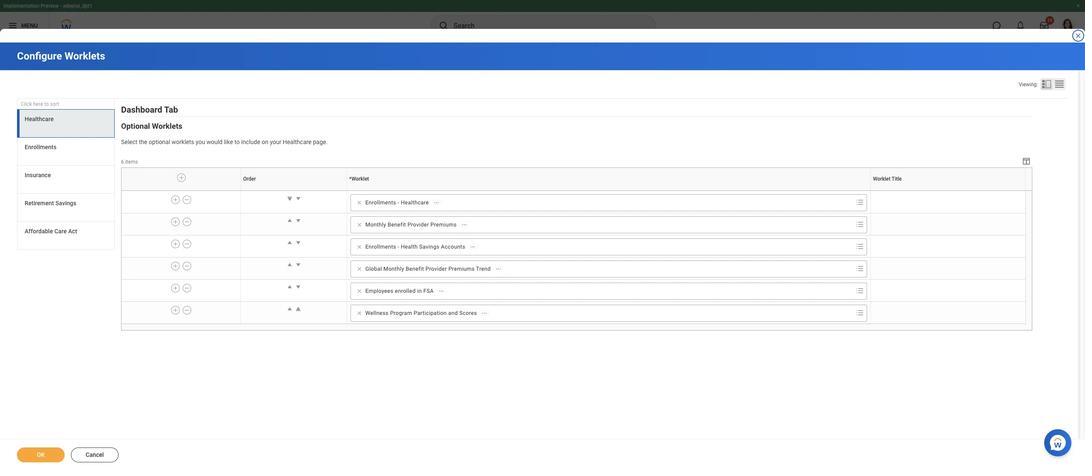 Task type: vqa. For each thing, say whether or not it's contained in the screenshot.
the 'adeptai_dpt1'
yes



Task type: describe. For each thing, give the bounding box(es) containing it.
prompts image for employees enrolled in fsa
[[855, 286, 866, 296]]

workday assistant region
[[1045, 426, 1076, 457]]

tab
[[164, 105, 178, 115]]

enrolled
[[395, 288, 416, 294]]

worklets for optional worklets
[[152, 122, 182, 131]]

inbox large image
[[1041, 21, 1049, 30]]

savings inside "element"
[[420, 244, 440, 250]]

on
[[262, 139, 269, 145]]

enrollments for enrollments - healthcare
[[366, 199, 396, 206]]

x small image for enrollments - healthcare
[[355, 199, 364, 207]]

row element containing wellness program participation and scores
[[122, 302, 1026, 324]]

profile logan mcneil element
[[1057, 16, 1081, 35]]

row element containing order
[[122, 168, 1028, 191]]

x small image for monthly benefit provider premiums
[[355, 221, 364, 229]]

title inside row element
[[892, 176, 902, 182]]

would
[[207, 139, 223, 145]]

related actions image for employees enrolled in fsa
[[439, 288, 445, 294]]

0 vertical spatial monthly
[[366, 221, 386, 228]]

x small image for enrollments - health savings accounts
[[355, 243, 364, 251]]

employees
[[366, 288, 394, 294]]

plus image for enrollments - healthcare
[[173, 196, 179, 204]]

fsa
[[424, 288, 434, 294]]

configure worklets
[[17, 50, 105, 62]]

caret up image for row element containing global monthly benefit provider premiums trend
[[286, 261, 294, 269]]

click here to sort button
[[17, 99, 115, 110]]

cancel
[[86, 452, 104, 458]]

enrollments - health savings accounts
[[366, 244, 466, 250]]

wellness program participation and scores element
[[366, 309, 477, 317]]

global monthly benefit provider premiums trend element
[[366, 265, 491, 273]]

worklets
[[172, 139, 194, 145]]

health
[[401, 244, 418, 250]]

prompts image for premiums
[[855, 264, 866, 274]]

your
[[270, 139, 282, 145]]

2 minus image from the top
[[184, 240, 190, 248]]

x small image for wellness program participation and scores
[[355, 309, 364, 318]]

*
[[350, 176, 352, 182]]

minus image for employees
[[184, 284, 190, 292]]

0 vertical spatial provider
[[408, 221, 429, 228]]

plus image for employees's minus icon
[[173, 284, 179, 292]]

dashboard tab
[[121, 105, 178, 115]]

scores
[[460, 310, 477, 316]]

row element containing enrollments - healthcare
[[122, 191, 1026, 213]]

worklet title
[[874, 176, 902, 182]]

close environment banner image
[[1076, 3, 1082, 8]]

global
[[366, 266, 382, 272]]

enrollments - healthcare, press delete to clear value. option
[[354, 198, 444, 208]]

enrollments - health savings accounts element
[[366, 243, 466, 251]]

viewing:
[[1019, 82, 1039, 88]]

caret bottom image
[[286, 194, 294, 203]]

1 vertical spatial premiums
[[449, 266, 475, 272]]

caret top image
[[294, 305, 303, 313]]

ok
[[37, 452, 45, 458]]

global monthly benefit provider premiums trend, press delete to clear value. option
[[354, 264, 506, 274]]

affordable care act
[[25, 228, 77, 235]]

optional
[[149, 139, 170, 145]]

employees enrolled in fsa
[[366, 288, 434, 294]]

wellness
[[366, 310, 389, 316]]

0 vertical spatial benefit
[[388, 221, 406, 228]]

sort
[[50, 101, 59, 107]]

order column header
[[241, 190, 347, 191]]

caret down image for enrollments
[[294, 194, 303, 203]]

global monthly benefit provider premiums trend
[[366, 266, 491, 272]]

program
[[390, 310, 412, 316]]

insurance
[[25, 172, 51, 179]]

implementation preview -   adeptai_dpt1 banner
[[0, 0, 1086, 39]]

enrollments - health savings accounts, press delete to clear value. option
[[354, 242, 481, 252]]

minus image for wellness program participation and scores
[[184, 306, 190, 314]]

preview
[[41, 3, 59, 9]]

configure worklets dialog
[[0, 0, 1086, 470]]

enrollments for enrollments
[[25, 144, 56, 151]]

1 horizontal spatial healthcare
[[283, 139, 312, 145]]

ok button
[[17, 448, 65, 463]]

1 vertical spatial monthly
[[384, 266, 404, 272]]

6
[[121, 159, 124, 165]]

2 caret down image from the top
[[294, 238, 303, 247]]

enrollments - healthcare
[[366, 199, 429, 206]]

wellness program participation and scores
[[366, 310, 477, 316]]

row element containing employees enrolled in fsa
[[122, 279, 1026, 302]]

like
[[224, 139, 233, 145]]

retirement savings
[[25, 200, 76, 207]]

select the optional worklets you would like to include on your healthcare page.
[[121, 139, 328, 145]]

related actions image for enrollments - healthcare
[[434, 200, 440, 206]]

cancel button
[[71, 448, 119, 463]]

healthcare inside navigation pane region
[[25, 116, 54, 123]]

1 caret down image from the top
[[294, 216, 303, 225]]

click to view/edit grid preferences image
[[1022, 156, 1032, 166]]

close configure worklets image
[[1076, 32, 1082, 39]]

viewing: option group
[[1019, 78, 1069, 92]]

implementation
[[3, 3, 39, 9]]

worklets for configure worklets
[[65, 50, 105, 62]]

0 vertical spatial premiums
[[431, 221, 457, 228]]

trend
[[476, 266, 491, 272]]



Task type: locate. For each thing, give the bounding box(es) containing it.
0 horizontal spatial title
[[892, 176, 902, 182]]

worklet title column header
[[871, 190, 1026, 191]]

0 vertical spatial worklets
[[65, 50, 105, 62]]

x small image inside wellness program participation and scores, press delete to clear value. option
[[355, 309, 364, 318]]

worklet column header
[[347, 190, 871, 191]]

row element containing enrollments - health savings accounts
[[122, 235, 1026, 257]]

care
[[54, 228, 67, 235]]

6 row element from the top
[[122, 279, 1026, 302]]

2 vertical spatial healthcare
[[401, 199, 429, 206]]

- up "monthly benefit provider premiums"
[[398, 199, 400, 206]]

2 caret down image from the top
[[294, 261, 303, 269]]

* worklet
[[350, 176, 369, 182]]

monthly benefit provider premiums
[[366, 221, 457, 228]]

0 vertical spatial caret down image
[[294, 194, 303, 203]]

1 vertical spatial x small image
[[355, 265, 364, 273]]

benefit down enrollments - health savings accounts "element"
[[406, 266, 424, 272]]

accounts
[[441, 244, 466, 250]]

2 minus image from the top
[[184, 262, 190, 270]]

1 vertical spatial related actions image
[[482, 310, 488, 316]]

caret up image for row element containing monthly benefit provider premiums
[[286, 216, 294, 225]]

1 vertical spatial caret down image
[[294, 261, 303, 269]]

wellness program participation and scores, press delete to clear value. option
[[354, 308, 492, 318]]

to
[[44, 101, 49, 107], [235, 139, 240, 145]]

plus image
[[173, 262, 179, 270], [173, 284, 179, 292]]

1 horizontal spatial savings
[[420, 244, 440, 250]]

0 horizontal spatial savings
[[55, 200, 76, 207]]

row element containing global monthly benefit provider premiums trend
[[122, 257, 1026, 279]]

retirement
[[25, 200, 54, 207]]

related actions image right the fsa
[[439, 288, 445, 294]]

0 vertical spatial order
[[243, 176, 256, 182]]

monthly right global
[[384, 266, 404, 272]]

plus image for enrollments - health savings accounts
[[173, 240, 179, 248]]

plus image for worklet
[[179, 174, 185, 182]]

savings right the retirement at top
[[55, 200, 76, 207]]

1 vertical spatial minus image
[[184, 262, 190, 270]]

- inside "element"
[[398, 244, 400, 250]]

healthcare up "monthly benefit provider premiums"
[[401, 199, 429, 206]]

1 vertical spatial order
[[294, 190, 295, 191]]

0 vertical spatial minus image
[[184, 218, 190, 226]]

affordable
[[25, 228, 53, 235]]

0 vertical spatial plus image
[[173, 262, 179, 270]]

x small image for employees enrolled in fsa
[[355, 287, 364, 295]]

optional
[[121, 122, 150, 131]]

caret up image for row element containing employees enrolled in fsa
[[286, 283, 294, 291]]

2 vertical spatial minus image
[[184, 284, 190, 292]]

caret down image
[[294, 194, 303, 203], [294, 261, 303, 269], [294, 283, 303, 291]]

worklet
[[352, 176, 369, 182], [874, 176, 891, 182], [609, 190, 610, 191], [948, 190, 949, 191]]

healthcare
[[25, 116, 54, 123], [283, 139, 312, 145], [401, 199, 429, 206]]

premiums up the accounts
[[431, 221, 457, 228]]

0 horizontal spatial to
[[44, 101, 49, 107]]

related actions image inside monthly benefit provider premiums, press delete to clear value. option
[[462, 222, 468, 228]]

to right "like"
[[235, 139, 240, 145]]

minus image
[[184, 196, 190, 204], [184, 262, 190, 270], [184, 284, 190, 292]]

prompts image for scores
[[855, 308, 866, 318]]

healthcare down click here to sort on the top left of the page
[[25, 116, 54, 123]]

provider up the fsa
[[426, 266, 447, 272]]

related actions image up the accounts
[[462, 222, 468, 228]]

enrollments up global
[[366, 244, 396, 250]]

0 horizontal spatial worklets
[[65, 50, 105, 62]]

x small image down * worklet
[[355, 199, 364, 207]]

x small image inside enrollments - healthcare, press delete to clear value. option
[[355, 199, 364, 207]]

related actions image inside wellness program participation and scores, press delete to clear value. option
[[482, 310, 488, 316]]

optional worklets group
[[121, 121, 1033, 331]]

- inside option
[[398, 199, 400, 206]]

related actions image right the scores in the left of the page
[[482, 310, 488, 316]]

optional worklets button
[[121, 122, 182, 131]]

related actions image for enrollments - health savings accounts
[[470, 244, 476, 250]]

caret up image
[[286, 216, 294, 225], [286, 238, 294, 247], [286, 261, 294, 269], [286, 283, 294, 291]]

0 vertical spatial x small image
[[355, 199, 364, 207]]

participation
[[414, 310, 447, 316]]

enrollments
[[25, 144, 56, 151], [366, 199, 396, 206], [366, 244, 396, 250]]

- for enrollments - healthcare
[[398, 199, 400, 206]]

2 x small image from the top
[[355, 243, 364, 251]]

enrollments inside option
[[366, 199, 396, 206]]

employees enrolled in fsa, press delete to clear value. option
[[354, 286, 449, 296]]

1 vertical spatial plus image
[[173, 284, 179, 292]]

to left the sort
[[44, 101, 49, 107]]

2 row element from the top
[[122, 191, 1026, 213]]

4 prompts image from the top
[[855, 308, 866, 318]]

1 caret down image from the top
[[294, 194, 303, 203]]

search image
[[439, 20, 449, 31]]

provider
[[408, 221, 429, 228], [426, 266, 447, 272]]

savings inside navigation pane region
[[55, 200, 76, 207]]

provider up enrollments - health savings accounts
[[408, 221, 429, 228]]

dashboard
[[121, 105, 162, 115]]

4 row element from the top
[[122, 235, 1026, 257]]

healthcare right your
[[283, 139, 312, 145]]

1 prompts image from the top
[[855, 219, 866, 230]]

related actions image right the accounts
[[470, 244, 476, 250]]

0 vertical spatial healthcare
[[25, 116, 54, 123]]

enrollments down * worklet
[[366, 199, 396, 206]]

here
[[33, 101, 43, 107]]

1 vertical spatial benefit
[[406, 266, 424, 272]]

to inside the optional worklets group
[[235, 139, 240, 145]]

worklets
[[65, 50, 105, 62], [152, 122, 182, 131]]

3 caret up image from the top
[[286, 261, 294, 269]]

order up caret bottom image
[[294, 190, 295, 191]]

x small image for global monthly benefit provider premiums trend
[[355, 265, 364, 273]]

3 row element from the top
[[122, 213, 1026, 235]]

monthly down enrollments - healthcare element
[[366, 221, 386, 228]]

minus image for enrollments
[[184, 196, 190, 204]]

benefit
[[388, 221, 406, 228], [406, 266, 424, 272]]

order
[[243, 176, 256, 182], [294, 190, 295, 191]]

2 plus image from the top
[[173, 284, 179, 292]]

employees enrolled in fsa element
[[366, 287, 434, 295]]

Toggle to Grid view radio
[[1054, 78, 1066, 90]]

monthly benefit provider premiums element
[[366, 221, 457, 229]]

-
[[60, 3, 62, 9], [398, 199, 400, 206], [398, 244, 400, 250]]

savings right "health"
[[420, 244, 440, 250]]

1 vertical spatial provider
[[426, 266, 447, 272]]

savings
[[55, 200, 76, 207], [420, 244, 440, 250]]

x small image left the wellness
[[355, 309, 364, 318]]

include
[[241, 139, 260, 145]]

optional worklets
[[121, 122, 182, 131]]

0 horizontal spatial order
[[243, 176, 256, 182]]

1 horizontal spatial title
[[949, 190, 950, 191]]

click
[[21, 101, 32, 107]]

monthly benefit provider premiums, press delete to clear value. option
[[354, 220, 472, 230]]

enrollments inside "element"
[[366, 244, 396, 250]]

premiums
[[431, 221, 457, 228], [449, 266, 475, 272]]

caret up image for row element containing enrollments - health savings accounts
[[286, 238, 294, 247]]

0 vertical spatial title
[[892, 176, 902, 182]]

2 vertical spatial x small image
[[355, 287, 364, 295]]

configure worklets main content
[[0, 43, 1086, 470]]

select
[[121, 139, 138, 145]]

1 vertical spatial savings
[[420, 244, 440, 250]]

x small image
[[355, 199, 364, 207], [355, 265, 364, 273], [355, 309, 364, 318]]

order inside row element
[[243, 176, 256, 182]]

related actions image inside employees enrolled in fsa, press delete to clear value. option
[[439, 288, 445, 294]]

row element containing monthly benefit provider premiums
[[122, 213, 1026, 235]]

- left "health"
[[398, 244, 400, 250]]

x small image left global
[[355, 265, 364, 273]]

notifications large image
[[1017, 21, 1025, 30]]

related actions image for wellness program participation and scores
[[482, 310, 488, 316]]

1 vertical spatial to
[[235, 139, 240, 145]]

order for order
[[243, 176, 256, 182]]

monthly
[[366, 221, 386, 228], [384, 266, 404, 272]]

3 x small image from the top
[[355, 287, 364, 295]]

1 vertical spatial x small image
[[355, 243, 364, 251]]

list box
[[17, 109, 115, 250]]

order down include
[[243, 176, 256, 182]]

0 vertical spatial x small image
[[355, 221, 364, 229]]

2 vertical spatial x small image
[[355, 309, 364, 318]]

related actions image inside enrollments - health savings accounts, press delete to clear value. option
[[470, 244, 476, 250]]

enrollments inside navigation pane region
[[25, 144, 56, 151]]

- inside banner
[[60, 3, 62, 9]]

0 vertical spatial to
[[44, 101, 49, 107]]

1 vertical spatial title
[[949, 190, 950, 191]]

0 vertical spatial related actions image
[[496, 266, 502, 272]]

1 row element from the top
[[122, 168, 1028, 191]]

7 row element from the top
[[122, 302, 1026, 324]]

prompts image for accounts
[[855, 241, 866, 252]]

1 vertical spatial worklets
[[152, 122, 182, 131]]

3 prompts image from the top
[[855, 264, 866, 274]]

list box containing healthcare
[[17, 109, 115, 250]]

enrollments up insurance
[[25, 144, 56, 151]]

to inside 'popup button'
[[44, 101, 49, 107]]

4 caret up image from the top
[[286, 283, 294, 291]]

1 prompts image from the top
[[855, 197, 866, 207]]

1 horizontal spatial worklets
[[152, 122, 182, 131]]

worklets inside group
[[152, 122, 182, 131]]

2 vertical spatial minus image
[[184, 306, 190, 314]]

1 horizontal spatial to
[[235, 139, 240, 145]]

1 vertical spatial -
[[398, 199, 400, 206]]

1 minus image from the top
[[184, 196, 190, 204]]

3 caret down image from the top
[[294, 283, 303, 291]]

related actions image for global monthly benefit provider premiums trend
[[496, 266, 502, 272]]

3 minus image from the top
[[184, 284, 190, 292]]

1 x small image from the top
[[355, 221, 364, 229]]

1 horizontal spatial order
[[294, 190, 295, 191]]

0 horizontal spatial related actions image
[[482, 310, 488, 316]]

2 caret up image from the top
[[286, 238, 294, 247]]

plus image for 2nd minus icon from the bottom
[[173, 262, 179, 270]]

order for order worklet worklet title
[[294, 190, 295, 191]]

related actions image right trend
[[496, 266, 502, 272]]

1 plus image from the top
[[173, 262, 179, 270]]

premiums left trend
[[449, 266, 475, 272]]

caret down image
[[294, 216, 303, 225], [294, 238, 303, 247]]

1 vertical spatial healthcare
[[283, 139, 312, 145]]

1 vertical spatial enrollments
[[366, 199, 396, 206]]

order worklet worklet title
[[294, 190, 950, 191]]

0 vertical spatial enrollments
[[25, 144, 56, 151]]

0 vertical spatial savings
[[55, 200, 76, 207]]

benefit down enrollments - healthcare element
[[388, 221, 406, 228]]

2 vertical spatial enrollments
[[366, 244, 396, 250]]

2 prompts image from the top
[[855, 286, 866, 296]]

minus image for monthly benefit provider premiums
[[184, 218, 190, 226]]

1 horizontal spatial related actions image
[[496, 266, 502, 272]]

related actions image for monthly benefit provider premiums
[[462, 222, 468, 228]]

configure
[[17, 50, 62, 62]]

6 items
[[121, 159, 138, 165]]

3 x small image from the top
[[355, 309, 364, 318]]

implementation preview -   adeptai_dpt1
[[3, 3, 93, 9]]

2 vertical spatial caret down image
[[294, 283, 303, 291]]

prompts image
[[855, 219, 866, 230], [855, 286, 866, 296]]

1 vertical spatial caret down image
[[294, 238, 303, 247]]

related actions image
[[434, 200, 440, 206], [462, 222, 468, 228], [470, 244, 476, 250], [439, 288, 445, 294]]

caret up image
[[286, 305, 294, 313]]

1 vertical spatial minus image
[[184, 240, 190, 248]]

2 vertical spatial -
[[398, 244, 400, 250]]

list box inside 'configure worklets' main content
[[17, 109, 115, 250]]

0 horizontal spatial healthcare
[[25, 116, 54, 123]]

1 minus image from the top
[[184, 218, 190, 226]]

caret down image for employees
[[294, 283, 303, 291]]

2 horizontal spatial healthcare
[[401, 199, 429, 206]]

adeptai_dpt1
[[63, 3, 93, 9]]

0 vertical spatial minus image
[[184, 196, 190, 204]]

Toggle to List Detail view radio
[[1041, 78, 1054, 90]]

healthcare inside option
[[401, 199, 429, 206]]

enrollments - healthcare element
[[366, 199, 429, 207]]

0 vertical spatial -
[[60, 3, 62, 9]]

1 vertical spatial prompts image
[[855, 286, 866, 296]]

related actions image inside global monthly benefit provider premiums trend, press delete to clear value. option
[[496, 266, 502, 272]]

0 vertical spatial prompts image
[[855, 219, 866, 230]]

1 caret up image from the top
[[286, 216, 294, 225]]

related actions image
[[496, 266, 502, 272], [482, 310, 488, 316]]

- right preview
[[60, 3, 62, 9]]

prompts image for monthly benefit provider premiums
[[855, 219, 866, 230]]

minus image
[[184, 218, 190, 226], [184, 240, 190, 248], [184, 306, 190, 314]]

2 x small image from the top
[[355, 265, 364, 273]]

0 vertical spatial caret down image
[[294, 216, 303, 225]]

click here to sort
[[21, 101, 59, 107]]

x small image inside global monthly benefit provider premiums trend, press delete to clear value. option
[[355, 265, 364, 273]]

navigation pane region
[[17, 99, 115, 252]]

1 x small image from the top
[[355, 199, 364, 207]]

act
[[68, 228, 77, 235]]

page.
[[313, 139, 328, 145]]

x small image inside monthly benefit provider premiums, press delete to clear value. option
[[355, 221, 364, 229]]

x small image inside employees enrolled in fsa, press delete to clear value. option
[[355, 287, 364, 295]]

you
[[196, 139, 205, 145]]

x small image
[[355, 221, 364, 229], [355, 243, 364, 251], [355, 287, 364, 295]]

- for enrollments - health savings accounts
[[398, 244, 400, 250]]

and
[[449, 310, 458, 316]]

in
[[417, 288, 422, 294]]

enrollments for enrollments - health savings accounts
[[366, 244, 396, 250]]

row element
[[122, 168, 1028, 191], [122, 191, 1026, 213], [122, 213, 1026, 235], [122, 235, 1026, 257], [122, 257, 1026, 279], [122, 279, 1026, 302], [122, 302, 1026, 324]]

title
[[892, 176, 902, 182], [949, 190, 950, 191]]

prompts image
[[855, 197, 866, 207], [855, 241, 866, 252], [855, 264, 866, 274], [855, 308, 866, 318]]

plus image
[[179, 174, 185, 182], [173, 196, 179, 204], [173, 218, 179, 226], [173, 240, 179, 248], [173, 306, 179, 314]]

3 minus image from the top
[[184, 306, 190, 314]]

x small image inside enrollments - health savings accounts, press delete to clear value. option
[[355, 243, 364, 251]]

the
[[139, 139, 147, 145]]

items
[[125, 159, 138, 165]]

2 prompts image from the top
[[855, 241, 866, 252]]

related actions image up monthly benefit provider premiums, press delete to clear value. option
[[434, 200, 440, 206]]

5 row element from the top
[[122, 257, 1026, 279]]



